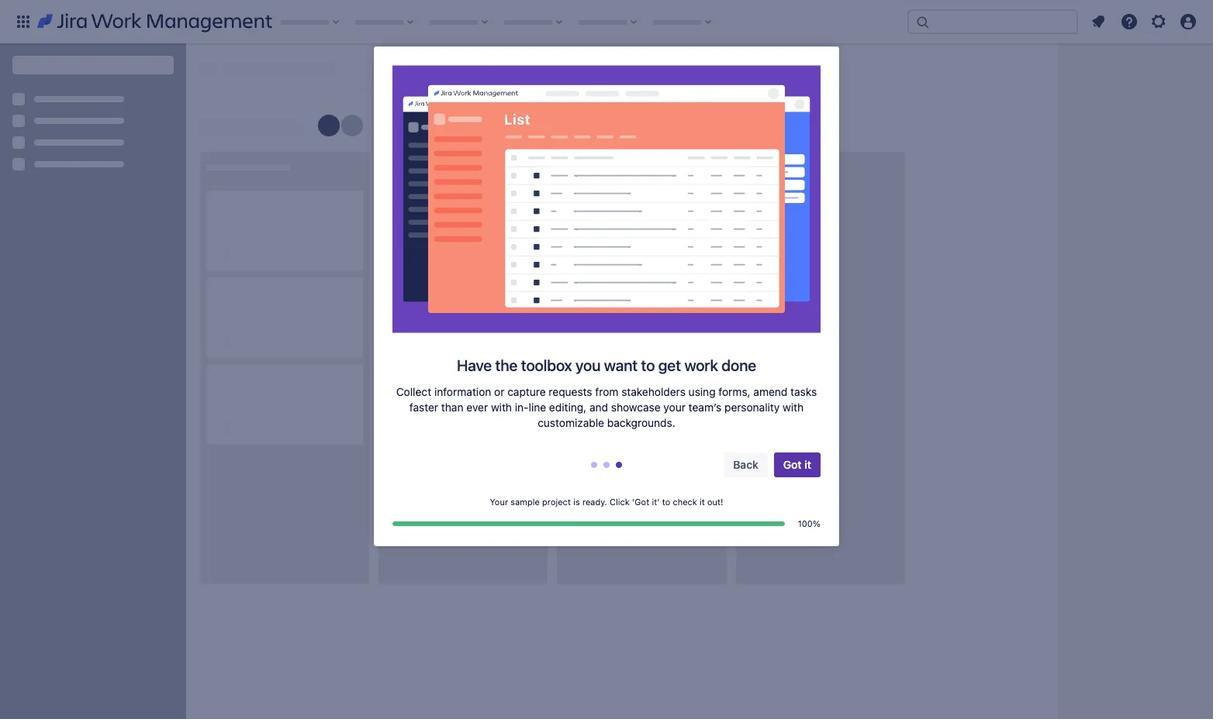 Task type: locate. For each thing, give the bounding box(es) containing it.
user avatar image
[[1179, 12, 1198, 31]]

line
[[529, 401, 546, 414]]

1 horizontal spatial with
[[783, 401, 804, 414]]

to left get
[[641, 357, 655, 375]]

with down tasks
[[783, 401, 804, 414]]

to
[[641, 357, 655, 375], [662, 497, 670, 507]]

it left out!
[[700, 497, 705, 507]]

got
[[783, 458, 802, 472]]

and
[[590, 401, 608, 414]]

work
[[684, 357, 718, 375]]

0 vertical spatial it
[[805, 458, 811, 472]]

your
[[664, 401, 686, 414]]

with down or
[[491, 401, 512, 414]]

toolbox
[[521, 357, 572, 375]]

have
[[457, 357, 492, 375]]

collect
[[396, 386, 431, 399]]

1 with from the left
[[491, 401, 512, 414]]

back
[[733, 458, 759, 472]]

it right got
[[805, 458, 811, 472]]

get
[[658, 357, 681, 375]]

than
[[441, 401, 464, 414]]

ready.
[[582, 497, 607, 507]]

it
[[805, 458, 811, 472], [700, 497, 705, 507]]

1 horizontal spatial it
[[805, 458, 811, 472]]

done
[[722, 357, 756, 375]]

click
[[610, 497, 630, 507]]

showcase
[[611, 401, 661, 414]]

sample
[[511, 497, 540, 507]]

ever
[[466, 401, 488, 414]]

1 vertical spatial it
[[700, 497, 705, 507]]

2 with from the left
[[783, 401, 804, 414]]

0 vertical spatial to
[[641, 357, 655, 375]]

have the toolbox you want to get work done
[[457, 357, 756, 375]]

with
[[491, 401, 512, 414], [783, 401, 804, 414]]

check
[[673, 497, 697, 507]]

faster
[[409, 401, 438, 414]]

sample project 100% completed progress bar
[[393, 522, 785, 526]]

1 vertical spatial to
[[662, 497, 670, 507]]

you
[[576, 357, 601, 375]]

banner
[[0, 0, 1213, 43]]

jira work management image
[[37, 9, 272, 34], [37, 9, 272, 34]]

0 horizontal spatial with
[[491, 401, 512, 414]]

None search field
[[908, 9, 1078, 34]]

back button
[[724, 453, 768, 478]]

or
[[494, 386, 505, 399]]

1 horizontal spatial to
[[662, 497, 670, 507]]

Search field
[[908, 9, 1078, 34]]

0 horizontal spatial to
[[641, 357, 655, 375]]

got it button
[[774, 453, 821, 478]]

to right it'
[[662, 497, 670, 507]]

it inside button
[[805, 458, 811, 472]]

team's
[[689, 401, 722, 414]]

100 %
[[798, 519, 821, 529]]



Task type: vqa. For each thing, say whether or not it's contained in the screenshot.
the left list
no



Task type: describe. For each thing, give the bounding box(es) containing it.
got it
[[783, 458, 811, 472]]

using
[[689, 386, 716, 399]]

%
[[813, 519, 821, 529]]

is
[[573, 497, 580, 507]]

your sample project is ready. click 'got it' to check it out!
[[490, 497, 723, 507]]

collect information or capture requests from stakeholders using forms, amend tasks faster than ever with in-line editing, and showcase your team's personality with customizable backgrounds.
[[396, 386, 817, 430]]

out!
[[707, 497, 723, 507]]

want
[[604, 357, 638, 375]]

amend
[[754, 386, 788, 399]]

your
[[490, 497, 508, 507]]

notifications image
[[1089, 12, 1108, 31]]

in-
[[515, 401, 529, 414]]

site element
[[9, 0, 892, 43]]

project
[[542, 497, 571, 507]]

0 horizontal spatial it
[[700, 497, 705, 507]]

capture
[[508, 386, 546, 399]]

forms,
[[719, 386, 751, 399]]

tasks
[[791, 386, 817, 399]]

personality
[[725, 401, 780, 414]]

it'
[[652, 497, 660, 507]]

100
[[798, 519, 813, 529]]

backgrounds.
[[607, 417, 675, 430]]

requests
[[549, 386, 592, 399]]

editing,
[[549, 401, 587, 414]]

from
[[595, 386, 619, 399]]

stakeholders
[[622, 386, 686, 399]]

switch to... image
[[14, 12, 33, 31]]

information
[[434, 386, 491, 399]]

the
[[495, 357, 518, 375]]

'got
[[632, 497, 649, 507]]

customizable
[[538, 417, 604, 430]]



